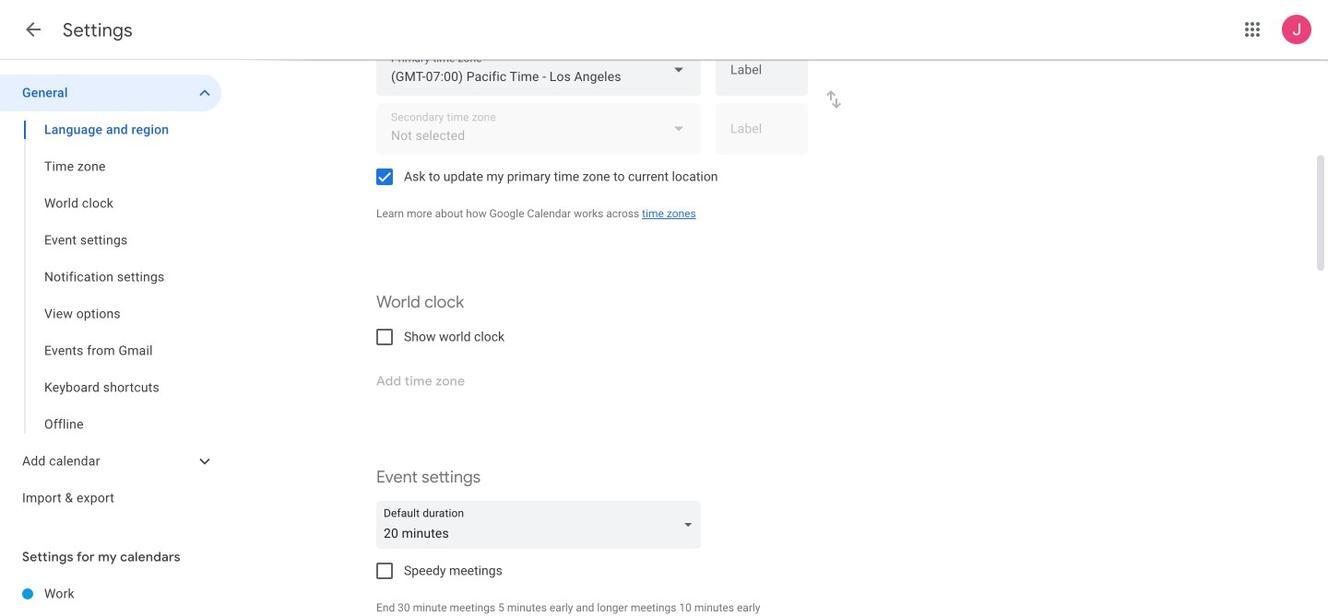 Task type: vqa. For each thing, say whether or not it's contained in the screenshot.
28
no



Task type: locate. For each thing, give the bounding box(es) containing it.
group
[[0, 112, 221, 444]]

general tree item
[[0, 75, 221, 112]]

work tree item
[[0, 576, 221, 613]]

tree
[[0, 75, 221, 517]]

Label for secondary time zone. text field
[[730, 123, 793, 149]]

heading
[[63, 18, 133, 42]]

go back image
[[22, 18, 44, 41]]

None field
[[376, 44, 701, 96], [376, 502, 708, 550], [376, 44, 701, 96], [376, 502, 708, 550]]

Label for primary time zone. text field
[[730, 64, 793, 90]]



